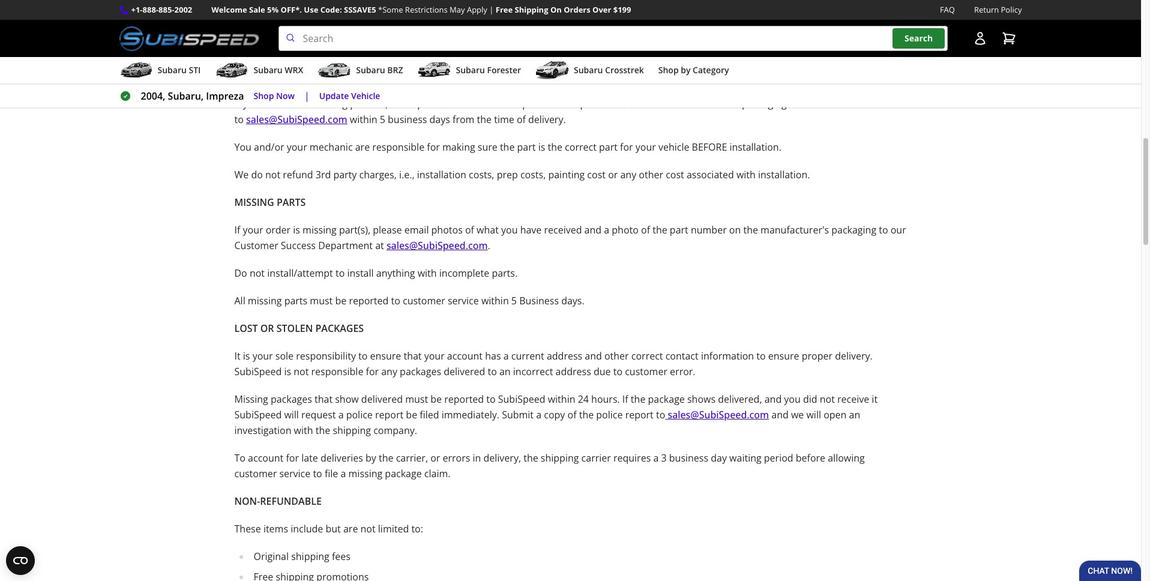 Task type: locate. For each thing, give the bounding box(es) containing it.
to down packages
[[359, 350, 368, 363]]

sssave5
[[344, 4, 376, 15]]

subaru inside subaru sti dropdown button
[[158, 64, 187, 76]]

are left here on the top of page
[[251, 42, 266, 55]]

1 ensure from the left
[[370, 350, 401, 363]]

+1-888-885-2002
[[131, 4, 192, 15]]

packages inside "it is your sole responsibility to ensure that your account has a current address and other correct contact information to ensure proper delivery. subispeed is not responsible for any packages delivered to an incorrect address due to customer error."
[[400, 365, 441, 378]]

received the wrong product
[[234, 70, 387, 83]]

1 horizontal spatial other
[[639, 168, 664, 181]]

subaru down should on the left of the page
[[356, 64, 385, 76]]

or up subaru forester
[[476, 42, 486, 55]]

0 vertical spatial delivered
[[444, 365, 485, 378]]

subispeed logo image
[[119, 26, 259, 51]]

stolen
[[277, 322, 313, 335]]

on
[[640, 97, 652, 111], [730, 223, 741, 237]]

sales@subispeed.com within 5 business days from the time of delivery.
[[246, 113, 566, 126]]

and up due
[[585, 350, 602, 363]]

incorrect up time
[[480, 97, 520, 111]]

0 horizontal spatial or
[[431, 452, 440, 465]]

with for parts.
[[418, 267, 437, 280]]

associated
[[687, 168, 734, 181]]

any up 'photo'
[[621, 168, 637, 181]]

shipping up deliveries
[[333, 424, 371, 437]]

0 vertical spatial photos
[[418, 97, 449, 111]]

1 subaru from the left
[[158, 64, 187, 76]]

2 vertical spatial email
[[405, 223, 429, 237]]

delivery. right 'proper'
[[835, 350, 873, 363]]

have up brz on the left top
[[402, 42, 423, 55]]

i.e.,
[[399, 168, 415, 181]]

delivered up company. at the left of the page
[[361, 393, 403, 406]]

sales@subispeed.com for .
[[387, 239, 488, 252]]

a subaru brz thumbnail image image
[[318, 61, 351, 79]]

customer inside the to account for late deliveries by the carrier, or errors in delivery, the shipping carrier requires a 3 business day waiting period before allowing customer service to file a missing package claim.
[[234, 467, 277, 480]]

subaru
[[158, 64, 187, 76], [254, 64, 283, 76], [356, 64, 385, 76], [456, 64, 485, 76], [574, 64, 603, 76]]

1 vertical spatial within
[[482, 294, 509, 308]]

subaru inside subaru brz dropdown button
[[356, 64, 385, 76]]

or inside the to account for late deliveries by the carrier, or errors in delivery, the shipping carrier requires a 3 business day waiting period before allowing customer service to file a missing package claim.
[[431, 452, 440, 465]]

error.
[[670, 365, 696, 378]]

subaru inside subaru forester dropdown button
[[456, 64, 485, 76]]

us
[[617, 42, 628, 55]]

customer
[[625, 365, 668, 378], [234, 467, 277, 480]]

| left free
[[490, 4, 494, 15]]

shipping
[[515, 4, 549, 15]]

0 vertical spatial be
[[335, 294, 347, 308]]

0 horizontal spatial 5
[[380, 113, 385, 126]]

wrong
[[319, 97, 348, 111]]

must right parts at bottom left
[[310, 294, 333, 308]]

are
[[251, 42, 266, 55], [355, 141, 370, 154], [343, 523, 358, 536]]

1 vertical spatial number
[[691, 223, 727, 237]]

incorrect inside "it is your sole responsibility to ensure that your account has a current address and other correct contact information to ensure proper delivery. subispeed is not responsible for any packages delivered to an incorrect address due to customer error."
[[513, 365, 553, 378]]

1 horizontal spatial delivery.
[[835, 350, 873, 363]]

cost
[[587, 168, 606, 181], [666, 168, 684, 181]]

with for shipping
[[294, 424, 313, 437]]

will left the request
[[284, 408, 299, 422]]

be up filed
[[431, 393, 442, 406]]

costs,
[[469, 168, 494, 181], [521, 168, 546, 181]]

1 will from the left
[[284, 408, 299, 422]]

0 horizontal spatial business
[[388, 113, 427, 126]]

your
[[287, 141, 307, 154], [636, 141, 656, 154], [243, 223, 263, 237], [253, 350, 273, 363], [424, 350, 445, 363]]

email inside if your order is missing part(s), please email photos of what you have received and a photo of the part number on the manufacturer's packaging to our customer success department at
[[405, 223, 429, 237]]

1 vertical spatial business
[[669, 452, 709, 465]]

subaru for subaru sti
[[158, 64, 187, 76]]

packages inside missing packages that show delivered must be reported to subispeed within 24 hours. if the package shows delivered, and you did not receive it subispeed will request a police report be filed immediately. submit a copy of the police report to
[[271, 393, 312, 406]]

shipping inside the to account for late deliveries by the carrier, or errors in delivery, the shipping carrier requires a 3 business day waiting period before allowing customer service to file a missing package claim.
[[541, 452, 579, 465]]

to up 3 on the bottom of page
[[656, 408, 666, 422]]

subaru left sti
[[158, 64, 187, 76]]

you
[[331, 42, 347, 55], [383, 42, 399, 55], [243, 97, 259, 111], [501, 223, 518, 237], [784, 393, 801, 406]]

missing down deliveries
[[349, 467, 383, 480]]

sales@subispeed.com down now
[[246, 113, 347, 126]]

delivered down the has
[[444, 365, 485, 378]]

correct
[[565, 141, 597, 154], [632, 350, 663, 363]]

sole
[[276, 350, 294, 363]]

if inside if you received the wrong product, email photos of the incorrect part and the part number on the manufacturer's packaging to
[[234, 97, 240, 111]]

1 vertical spatial delivery.
[[835, 350, 873, 363]]

on
[[551, 4, 562, 15]]

any up company. at the left of the page
[[381, 365, 397, 378]]

shop inside shop by category dropdown button
[[659, 64, 679, 76]]

are right mechanic
[[355, 141, 370, 154]]

2 horizontal spatial be
[[431, 393, 442, 406]]

1 vertical spatial that
[[315, 393, 333, 406]]

2 vertical spatial sales@subispeed.com link
[[668, 408, 769, 422]]

due
[[594, 365, 611, 378]]

2 horizontal spatial sales@subispeed.com
[[668, 408, 769, 422]]

4 subaru from the left
[[456, 64, 485, 76]]

within inside missing packages that show delivered must be reported to subispeed within 24 hours. if the package shows delivered, and you did not receive it subispeed will request a police report be filed immediately. submit a copy of the police report to
[[548, 393, 576, 406]]

subaru for subaru forester
[[456, 64, 485, 76]]

reported up immediately.
[[444, 393, 484, 406]]

any inside "it is your sole responsibility to ensure that your account has a current address and other correct contact information to ensure proper delivery. subispeed is not responsible for any packages delivered to an incorrect address due to customer error."
[[381, 365, 397, 378]]

by right deliveries
[[366, 452, 376, 465]]

1 horizontal spatial report
[[625, 408, 654, 422]]

proper
[[802, 350, 833, 363]]

subaru sti button
[[119, 60, 201, 84]]

and inside if you received the wrong product, email photos of the incorrect part and the part number on the manufacturer's packaging to
[[544, 97, 561, 111]]

2 subaru from the left
[[254, 64, 283, 76]]

incorrect inside if you received the wrong product, email photos of the incorrect part and the part number on the manufacturer's packaging to
[[480, 97, 520, 111]]

2 vertical spatial if
[[623, 393, 629, 406]]

0 horizontal spatial ensure
[[370, 350, 401, 363]]

a subaru sti thumbnail image image
[[119, 61, 153, 79]]

delivery. inside "it is your sole responsibility to ensure that your account has a current address and other correct contact information to ensure proper delivery. subispeed is not responsible for any packages delivered to an incorrect address due to customer error."
[[835, 350, 873, 363]]

1 vertical spatial correct
[[632, 350, 663, 363]]

shipping left carrier
[[541, 452, 579, 465]]

to down the has
[[488, 365, 497, 378]]

subaru for subaru crosstrek
[[574, 64, 603, 76]]

0 vertical spatial sales@subispeed.com link
[[246, 113, 347, 126]]

0 vertical spatial incorrect
[[480, 97, 520, 111]]

days.
[[562, 294, 585, 308]]

2 vertical spatial shipping
[[291, 550, 330, 563]]

by
[[681, 64, 691, 76], [366, 452, 376, 465]]

with right associated
[[737, 168, 756, 181]]

0 vertical spatial if
[[234, 97, 240, 111]]

you right the what
[[501, 223, 518, 237]]

0 horizontal spatial shop
[[254, 90, 274, 101]]

1 vertical spatial incorrect
[[513, 365, 553, 378]]

the inside and we will open an investigation with the shipping company.
[[316, 424, 330, 437]]

install
[[347, 267, 374, 280]]

2 we from the top
[[234, 168, 249, 181]]

shop
[[659, 64, 679, 76], [254, 90, 274, 101]]

0 horizontal spatial will
[[284, 408, 299, 422]]

customer left "error."
[[625, 365, 668, 378]]

if right hours.
[[623, 393, 629, 406]]

restrictions
[[405, 4, 448, 15]]

number inside if you received the wrong product, email photos of the incorrect part and the part number on the manufacturer's packaging to
[[601, 97, 637, 111]]

parts
[[284, 294, 308, 308]]

responsible down sales@subispeed.com within 5 business days from the time of delivery.
[[372, 141, 425, 154]]

subispeed up investigation
[[234, 408, 282, 422]]

or up claim.
[[431, 452, 440, 465]]

party
[[334, 168, 357, 181]]

1 horizontal spatial costs,
[[521, 168, 546, 181]]

you down the received
[[243, 97, 259, 111]]

1 we from the top
[[234, 42, 249, 55]]

not inside missing packages that show delivered must be reported to subispeed within 24 hours. if the package shows delivered, and you did not receive it subispeed will request a police report be filed immediately. submit a copy of the police report to
[[820, 393, 835, 406]]

information
[[701, 350, 754, 363]]

free
[[496, 4, 513, 15]]

0 vertical spatial received
[[262, 97, 300, 111]]

search
[[905, 33, 933, 44]]

0 horizontal spatial packages
[[271, 393, 312, 406]]

other down vehicle
[[639, 168, 664, 181]]

email up sales@subispeed.com .
[[405, 223, 429, 237]]

1 costs, from the left
[[469, 168, 494, 181]]

2 vertical spatial missing
[[349, 467, 383, 480]]

account right to
[[248, 452, 284, 465]]

within down parts.
[[482, 294, 509, 308]]

1 vertical spatial 5
[[512, 294, 517, 308]]

1 vertical spatial if
[[234, 223, 240, 237]]

shop down the at sales@subispeed.com at the top of page
[[659, 64, 679, 76]]

a down show
[[338, 408, 344, 422]]

number
[[601, 97, 637, 111], [691, 223, 727, 237]]

0 vertical spatial delivery.
[[528, 113, 566, 126]]

should
[[350, 42, 380, 55]]

1 vertical spatial subispeed
[[498, 393, 546, 406]]

painting
[[549, 168, 585, 181]]

correct up painting on the top
[[565, 141, 597, 154]]

a inside "it is your sole responsibility to ensure that your account has a current address and other correct contact information to ensure proper delivery. subispeed is not responsible for any packages delivered to an incorrect address due to customer error."
[[504, 350, 509, 363]]

0 vertical spatial address
[[547, 350, 583, 363]]

2 vertical spatial be
[[406, 408, 417, 422]]

by down the at sales@subispeed.com at the top of page
[[681, 64, 691, 76]]

5 subaru from the left
[[574, 64, 603, 76]]

if inside if your order is missing part(s), please email photos of what you have received and a photo of the part number on the manufacturer's packaging to our customer success department at
[[234, 223, 240, 237]]

sales@subispeed.com link down shows
[[668, 408, 769, 422]]

original
[[254, 550, 289, 563]]

and inside if your order is missing part(s), please email photos of what you have received and a photo of the part number on the manufacturer's packaging to our customer success department at
[[585, 223, 602, 237]]

business
[[520, 294, 559, 308]]

0 vertical spatial package
[[648, 393, 685, 406]]

costs, right prep
[[521, 168, 546, 181]]

1 horizontal spatial will
[[807, 408, 821, 422]]

1 horizontal spatial |
[[490, 4, 494, 15]]

5 down product,
[[380, 113, 385, 126]]

or
[[476, 42, 486, 55], [608, 168, 618, 181], [431, 452, 440, 465]]

number down associated
[[691, 223, 727, 237]]

a subaru wrx thumbnail image image
[[215, 61, 249, 79]]

you and/or your mechanic are responsible for making sure the part is the correct part for your vehicle before installation.
[[234, 141, 782, 154]]

reported down the do not install/attempt to install anything with incomplete parts.
[[349, 294, 389, 308]]

packages
[[316, 322, 364, 335]]

0 vertical spatial business
[[388, 113, 427, 126]]

lost or stolen packages
[[234, 322, 364, 335]]

must
[[310, 294, 333, 308], [405, 393, 428, 406]]

1 vertical spatial photos
[[432, 223, 463, 237]]

that inside "it is your sole responsibility to ensure that your account has a current address and other correct contact information to ensure proper delivery. subispeed is not responsible for any packages delivered to an incorrect address due to customer error."
[[404, 350, 422, 363]]

email left us
[[590, 42, 615, 55]]

1 horizontal spatial any
[[621, 168, 637, 181]]

1 horizontal spatial received
[[544, 223, 582, 237]]

issue.
[[531, 42, 557, 55]]

prep
[[497, 168, 518, 181]]

to inside if your order is missing part(s), please email photos of what you have received and a photo of the part number on the manufacturer's packaging to our customer success department at
[[879, 223, 888, 237]]

brz
[[387, 64, 403, 76]]

1 vertical spatial sales@subispeed.com
[[387, 239, 488, 252]]

we up a subaru wrx thumbnail image
[[234, 42, 249, 55]]

1 vertical spatial are
[[355, 141, 370, 154]]

receive
[[838, 393, 870, 406]]

reported inside missing packages that show delivered must be reported to subispeed within 24 hours. if the package shows delivered, and you did not receive it subispeed will request a police report be filed immediately. submit a copy of the police report to
[[444, 393, 484, 406]]

a left 'photo'
[[604, 223, 610, 237]]

by inside the to account for late deliveries by the carrier, or errors in delivery, the shipping carrier requires a 3 business day waiting period before allowing customer service to file a missing package claim.
[[366, 452, 376, 465]]

subaru down please
[[574, 64, 603, 76]]

3 subaru from the left
[[356, 64, 385, 76]]

errors
[[443, 452, 470, 465]]

shop inside shop now link
[[254, 90, 274, 101]]

incorrect down current
[[513, 365, 553, 378]]

2 vertical spatial or
[[431, 452, 440, 465]]

2 report from the left
[[625, 408, 654, 422]]

|
[[490, 4, 494, 15], [304, 90, 310, 103]]

address right current
[[547, 350, 583, 363]]

1 horizontal spatial package
[[648, 393, 685, 406]]

are right "but"
[[343, 523, 358, 536]]

if inside missing packages that show delivered must be reported to subispeed within 24 hours. if the package shows delivered, and you did not receive it subispeed will request a police report be filed immediately. submit a copy of the police report to
[[623, 393, 629, 406]]

shop down the received
[[254, 90, 274, 101]]

other inside "it is your sole responsibility to ensure that your account has a current address and other correct contact information to ensure proper delivery. subispeed is not responsible for any packages delivered to an incorrect address due to customer error."
[[605, 350, 629, 363]]

received inside if your order is missing part(s), please email photos of what you have received and a photo of the part number on the manufacturer's packaging to our customer success department at
[[544, 223, 582, 237]]

0 vertical spatial that
[[404, 350, 422, 363]]

0 vertical spatial manufacturer's
[[671, 97, 740, 111]]

0 horizontal spatial sales@subispeed.com
[[246, 113, 347, 126]]

within down product,
[[350, 113, 377, 126]]

must up filed
[[405, 393, 428, 406]]

2 vertical spatial subispeed
[[234, 408, 282, 422]]

for
[[427, 141, 440, 154], [620, 141, 633, 154], [366, 365, 379, 378], [286, 452, 299, 465]]

if for if you received the wrong product, email photos of the incorrect part and the part number on the manufacturer's packaging to
[[234, 97, 240, 111]]

delivered,
[[718, 393, 762, 406]]

1 horizontal spatial with
[[418, 267, 437, 280]]

subaru inside subaru wrx dropdown button
[[254, 64, 283, 76]]

0 horizontal spatial cost
[[587, 168, 606, 181]]

package down "error."
[[648, 393, 685, 406]]

report up requires
[[625, 408, 654, 422]]

0 vertical spatial missing
[[303, 223, 337, 237]]

sales@subispeed.com for within 5 business days from the time of delivery.
[[246, 113, 347, 126]]

these
[[234, 523, 261, 536]]

be
[[335, 294, 347, 308], [431, 393, 442, 406], [406, 408, 417, 422]]

1 vertical spatial an
[[849, 408, 861, 422]]

subispeed up submit
[[498, 393, 546, 406]]

to left file
[[313, 467, 322, 480]]

claim.
[[424, 467, 451, 480]]

a right the has
[[504, 350, 509, 363]]

0 horizontal spatial other
[[605, 350, 629, 363]]

an inside and we will open an investigation with the shipping company.
[[849, 408, 861, 422]]

subaru inside "subaru crosstrek" dropdown button
[[574, 64, 603, 76]]

0 vertical spatial shipping
[[333, 424, 371, 437]]

0 horizontal spatial be
[[335, 294, 347, 308]]

the
[[281, 70, 299, 83]]

email up sales@subispeed.com within 5 business days from the time of delivery.
[[391, 97, 415, 111]]

0 horizontal spatial account
[[248, 452, 284, 465]]

responsible inside "it is your sole responsibility to ensure that your account has a current address and other correct contact information to ensure proper delivery. subispeed is not responsible for any packages delivered to an incorrect address due to customer error."
[[311, 365, 364, 378]]

shop now
[[254, 90, 295, 101]]

number inside if your order is missing part(s), please email photos of what you have received and a photo of the part number on the manufacturer's packaging to our customer success department at
[[691, 223, 727, 237]]

1 vertical spatial on
[[730, 223, 741, 237]]

photos up the days
[[418, 97, 449, 111]]

subaru down here on the top of page
[[254, 64, 283, 76]]

2 vertical spatial within
[[548, 393, 576, 406]]

we do not refund 3rd party charges, i.e., installation costs, prep costs, painting cost or any other cost associated with installation.
[[234, 168, 810, 181]]

0 horizontal spatial responsible
[[311, 365, 364, 378]]

you up brz on the left top
[[383, 42, 399, 55]]

2 horizontal spatial sales@subispeed.com link
[[668, 408, 769, 422]]

and right delivered,
[[765, 393, 782, 406]]

0 vertical spatial by
[[681, 64, 691, 76]]

0 horizontal spatial delivered
[[361, 393, 403, 406]]

with down the request
[[294, 424, 313, 437]]

correct left 'contact'
[[632, 350, 663, 363]]

of up "from" in the top left of the page
[[451, 97, 460, 111]]

1 vertical spatial manufacturer's
[[761, 223, 829, 237]]

1 vertical spatial packages
[[271, 393, 312, 406]]

0 horizontal spatial customer
[[234, 467, 277, 480]]

code:
[[320, 4, 342, 15]]

missing
[[234, 393, 268, 406]]

1 vertical spatial package
[[385, 467, 422, 480]]

1 horizontal spatial delivered
[[444, 365, 485, 378]]

0 vertical spatial |
[[490, 4, 494, 15]]

reported
[[349, 294, 389, 308], [444, 393, 484, 406]]

sales@subispeed.com link up incomplete
[[387, 239, 488, 252]]

to left install
[[336, 267, 345, 280]]

0 horizontal spatial |
[[304, 90, 310, 103]]

package inside missing packages that show delivered must be reported to subispeed within 24 hours. if the package shows delivered, and you did not receive it subispeed will request a police report be filed immediately. submit a copy of the police report to
[[648, 393, 685, 406]]

account inside "it is your sole responsibility to ensure that your account has a current address and other correct contact information to ensure proper delivery. subispeed is not responsible for any packages delivered to an incorrect address due to customer error."
[[447, 350, 483, 363]]

warranty
[[489, 42, 529, 55]]

an
[[500, 365, 511, 378], [849, 408, 861, 422]]

will down "did"
[[807, 408, 821, 422]]

responsible down responsibility
[[311, 365, 364, 378]]

a left 3 on the bottom of page
[[654, 452, 659, 465]]

package down the carrier,
[[385, 467, 422, 480]]

2 horizontal spatial missing
[[349, 467, 383, 480]]

0 horizontal spatial have
[[402, 42, 423, 55]]

have inside if your order is missing part(s), please email photos of what you have received and a photo of the part number on the manufacturer's packaging to our customer success department at
[[520, 223, 542, 237]]

file
[[325, 467, 338, 480]]

package inside the to account for late deliveries by the carrier, or errors in delivery, the shipping carrier requires a 3 business day waiting period before allowing customer service to file a missing package claim.
[[385, 467, 422, 480]]

and down a subaru crosstrek thumbnail image
[[544, 97, 561, 111]]

subispeed down it
[[234, 365, 282, 378]]

0 vertical spatial correct
[[565, 141, 597, 154]]

on inside if your order is missing part(s), please email photos of what you have received and a photo of the part number on the manufacturer's packaging to our customer success department at
[[730, 223, 741, 237]]

will
[[284, 408, 299, 422], [807, 408, 821, 422]]

1 horizontal spatial manufacturer's
[[761, 223, 829, 237]]

show
[[335, 393, 359, 406]]

if for if your order is missing part(s), please email photos of what you have received and a photo of the part number on the manufacturer's packaging to our customer success department at
[[234, 223, 240, 237]]

be up packages
[[335, 294, 347, 308]]

1 vertical spatial shipping
[[541, 452, 579, 465]]

packages up filed
[[400, 365, 441, 378]]

1 horizontal spatial customer
[[625, 365, 668, 378]]

our
[[891, 223, 907, 237]]

1 horizontal spatial cost
[[666, 168, 684, 181]]

0 vertical spatial account
[[447, 350, 483, 363]]

sales@subispeed.com link down now
[[246, 113, 347, 126]]

part
[[523, 97, 541, 111], [580, 97, 599, 111], [517, 141, 536, 154], [599, 141, 618, 154], [670, 223, 689, 237]]

0 vertical spatial shop
[[659, 64, 679, 76]]

that up the request
[[315, 393, 333, 406]]

0 horizontal spatial package
[[385, 467, 422, 480]]

0 horizontal spatial report
[[375, 408, 404, 422]]

1 vertical spatial sales@subispeed.com link
[[387, 239, 488, 252]]

not
[[265, 168, 281, 181], [250, 267, 265, 280], [294, 365, 309, 378], [820, 393, 835, 406], [361, 523, 376, 536]]

of left the what
[[465, 223, 474, 237]]

0 vertical spatial customer
[[625, 365, 668, 378]]

we for we do not refund 3rd party charges, i.e., installation costs, prep costs, painting cost or any other cost associated with installation.
[[234, 168, 249, 181]]

1 horizontal spatial within
[[482, 294, 509, 308]]

2 will from the left
[[807, 408, 821, 422]]

1 cost from the left
[[587, 168, 606, 181]]

if down the received
[[234, 97, 240, 111]]

is
[[538, 141, 545, 154], [293, 223, 300, 237], [243, 350, 250, 363], [284, 365, 291, 378]]

with inside and we will open an investigation with the shipping company.
[[294, 424, 313, 437]]

2 horizontal spatial shipping
[[541, 452, 579, 465]]

shows
[[688, 393, 716, 406]]

button image
[[973, 31, 988, 46]]

a subaru crosstrek thumbnail image image
[[536, 61, 569, 79]]

1 vertical spatial or
[[608, 168, 618, 181]]

that inside missing packages that show delivered must be reported to subispeed within 24 hours. if the package shows delivered, and you did not receive it subispeed will request a police report be filed immediately. submit a copy of the police report to
[[315, 393, 333, 406]]

1 horizontal spatial packaging
[[832, 223, 877, 237]]

0 horizontal spatial within
[[350, 113, 377, 126]]

0 vertical spatial an
[[500, 365, 511, 378]]

business right 3 on the bottom of page
[[669, 452, 709, 465]]

that down all missing parts must be reported to customer service within 5 business days. at the bottom of page
[[404, 350, 422, 363]]

delivered inside missing packages that show delivered must be reported to subispeed within 24 hours. if the package shows delivered, and you did not receive it subispeed will request a police report be filed immediately. submit a copy of the police report to
[[361, 393, 403, 406]]

of right copy
[[568, 408, 577, 422]]

may
[[450, 4, 465, 15]]

subaru down defective
[[456, 64, 485, 76]]

sales@subispeed.com down shows
[[668, 408, 769, 422]]

police down hours.
[[596, 408, 623, 422]]



Task type: vqa. For each thing, say whether or not it's contained in the screenshot.
immediately at the top of page
no



Task type: describe. For each thing, give the bounding box(es) containing it.
by inside dropdown button
[[681, 64, 691, 76]]

update
[[319, 90, 349, 101]]

your inside if your order is missing part(s), please email photos of what you have received and a photo of the part number on the manufacturer's packaging to our customer success department at
[[243, 223, 263, 237]]

it
[[872, 393, 878, 406]]

1 vertical spatial address
[[556, 365, 591, 378]]

of right time
[[517, 113, 526, 126]]

missing packages that show delivered must be reported to subispeed within 24 hours. if the package shows delivered, and you did not receive it subispeed will request a police report be filed immediately. submit a copy of the police report to
[[234, 393, 878, 422]]

late
[[302, 452, 318, 465]]

1 police from the left
[[346, 408, 373, 422]]

include
[[291, 523, 323, 536]]

faq link
[[940, 4, 955, 16]]

delivered inside "it is your sole responsibility to ensure that your account has a current address and other correct contact information to ensure proper delivery. subispeed is not responsible for any packages delivered to an incorrect address due to customer error."
[[444, 365, 485, 378]]

1 horizontal spatial 5
[[512, 294, 517, 308]]

a right file
[[341, 467, 346, 480]]

open widget image
[[6, 546, 35, 575]]

are for include
[[343, 523, 358, 536]]

is inside if your order is missing part(s), please email photos of what you have received and a photo of the part number on the manufacturer's packaging to our customer success department at
[[293, 223, 300, 237]]

will inside and we will open an investigation with the shipping company.
[[807, 408, 821, 422]]

part inside if your order is missing part(s), please email photos of what you have received and a photo of the part number on the manufacturer's packaging to our customer success department at
[[670, 223, 689, 237]]

search input field
[[278, 26, 948, 51]]

carrier
[[582, 452, 611, 465]]

mechanic
[[310, 141, 353, 154]]

install/attempt
[[267, 267, 333, 280]]

1 vertical spatial be
[[431, 393, 442, 406]]

business inside the to account for late deliveries by the carrier, or errors in delivery, the shipping carrier requires a 3 business day waiting period before allowing customer service to file a missing package claim.
[[669, 452, 709, 465]]

account inside the to account for late deliveries by the carrier, or errors in delivery, the shipping carrier requires a 3 business day waiting period before allowing customer service to file a missing package claim.
[[248, 452, 284, 465]]

your left vehicle
[[636, 141, 656, 154]]

.
[[488, 239, 490, 252]]

are for your
[[355, 141, 370, 154]]

0 vertical spatial installation.
[[730, 141, 782, 154]]

customer
[[234, 239, 278, 252]]

success
[[281, 239, 316, 252]]

customer inside "it is your sole responsibility to ensure that your account has a current address and other correct contact information to ensure proper delivery. subispeed is not responsible for any packages delivered to an incorrect address due to customer error."
[[625, 365, 668, 378]]

and inside missing packages that show delivered must be reported to subispeed within 24 hours. if the package shows delivered, and you did not receive it subispeed will request a police report be filed immediately. submit a copy of the police report to
[[765, 393, 782, 406]]

investigation
[[234, 424, 292, 437]]

of right 'photo'
[[641, 223, 650, 237]]

return policy link
[[975, 4, 1022, 16]]

is right it
[[243, 350, 250, 363]]

missing inside if your order is missing part(s), please email photos of what you have received and a photo of the part number on the manufacturer's packaging to our customer success department at
[[303, 223, 337, 237]]

category
[[693, 64, 729, 76]]

for inside "it is your sole responsibility to ensure that your account has a current address and other correct contact information to ensure proper delivery. subispeed is not responsible for any packages delivered to an incorrect address due to customer error."
[[366, 365, 379, 378]]

received inside if you received the wrong product, email photos of the incorrect part and the part number on the manufacturer's packaging to
[[262, 97, 300, 111]]

2 cost from the left
[[666, 168, 684, 181]]

subaru for subaru wrx
[[254, 64, 283, 76]]

0 vertical spatial with
[[737, 168, 756, 181]]

a up a subaru forester thumbnail image in the left top of the page
[[425, 42, 431, 55]]

lost
[[234, 322, 258, 335]]

product
[[342, 70, 387, 83]]

missing inside the to account for late deliveries by the carrier, or errors in delivery, the shipping carrier requires a 3 business day waiting period before allowing customer service to file a missing package claim.
[[349, 467, 383, 480]]

0 vertical spatial are
[[251, 42, 266, 55]]

wrong
[[302, 70, 339, 83]]

immediately.
[[442, 408, 500, 422]]

you inside if your order is missing part(s), please email photos of what you have received and a photo of the part number on the manufacturer's packaging to our customer success department at
[[501, 223, 518, 237]]

2 costs, from the left
[[521, 168, 546, 181]]

0 horizontal spatial missing
[[248, 294, 282, 308]]

to right information
[[757, 350, 766, 363]]

original shipping fees
[[254, 550, 351, 563]]

to right here on the top of page
[[292, 42, 301, 55]]

a inside if your order is missing part(s), please email photos of what you have received and a photo of the part number on the manufacturer's packaging to our customer success department at
[[604, 223, 610, 237]]

apply
[[467, 4, 488, 15]]

forester
[[487, 64, 521, 76]]

to:
[[412, 523, 423, 536]]

is down sole
[[284, 365, 291, 378]]

policy
[[1001, 4, 1022, 15]]

not inside "it is your sole responsibility to ensure that your account has a current address and other correct contact information to ensure proper delivery. subispeed is not responsible for any packages delivered to an incorrect address due to customer error."
[[294, 365, 309, 378]]

2004, subaru, impreza
[[141, 90, 244, 103]]

days
[[430, 113, 450, 126]]

to inside the to account for late deliveries by the carrier, or errors in delivery, the shipping carrier requires a 3 business day waiting period before allowing customer service to file a missing package claim.
[[313, 467, 322, 480]]

has
[[485, 350, 501, 363]]

shipping inside and we will open an investigation with the shipping company.
[[333, 424, 371, 437]]

your down customer service
[[424, 350, 445, 363]]

packaging inside if you received the wrong product, email photos of the incorrect part and the part number on the manufacturer's packaging to
[[742, 97, 787, 111]]

email inside if you received the wrong product, email photos of the incorrect part and the part number on the manufacturer's packaging to
[[391, 97, 415, 111]]

faq
[[940, 4, 955, 15]]

deliveries
[[321, 452, 363, 465]]

photos inside if you received the wrong product, email photos of the incorrect part and the part number on the manufacturer's packaging to
[[418, 97, 449, 111]]

manufacturer's inside if your order is missing part(s), please email photos of what you have received and a photo of the part number on the manufacturer's packaging to our customer success department at
[[761, 223, 829, 237]]

manufacturer's inside if you received the wrong product, email photos of the incorrect part and the part number on the manufacturer's packaging to
[[671, 97, 740, 111]]

1 horizontal spatial be
[[406, 408, 417, 422]]

1 horizontal spatial or
[[476, 42, 486, 55]]

please
[[559, 42, 588, 55]]

did
[[803, 393, 818, 406]]

your left sole
[[253, 350, 273, 363]]

over
[[593, 4, 612, 15]]

0 horizontal spatial reported
[[349, 294, 389, 308]]

subaru for subaru brz
[[356, 64, 385, 76]]

sales@subispeed.com link for sales@subispeed.com within 5 business days from the time of delivery.
[[246, 113, 347, 126]]

of inside missing packages that show delivered must be reported to subispeed within 24 hours. if the package shows delivered, and you did not receive it subispeed will request a police report be filed immediately. submit a copy of the police report to
[[568, 408, 577, 422]]

product,
[[350, 97, 388, 111]]

must inside missing packages that show delivered must be reported to subispeed within 24 hours. if the package shows delivered, and you did not receive it subispeed will request a police report be filed immediately. submit a copy of the police report to
[[405, 393, 428, 406]]

a subaru forester thumbnail image image
[[418, 61, 451, 79]]

items
[[264, 523, 288, 536]]

shop now link
[[254, 89, 295, 103]]

all
[[234, 294, 245, 308]]

shop for shop now
[[254, 90, 274, 101]]

for inside the to account for late deliveries by the carrier, or errors in delivery, the shipping carrier requires a 3 business day waiting period before allowing customer service to file a missing package claim.
[[286, 452, 299, 465]]

your up refund
[[287, 141, 307, 154]]

0 vertical spatial 5
[[380, 113, 385, 126]]

allowing
[[828, 452, 865, 465]]

2 vertical spatial sales@subispeed.com
[[668, 408, 769, 422]]

to right due
[[614, 365, 623, 378]]

filed
[[420, 408, 439, 422]]

parts.
[[492, 267, 518, 280]]

subaru wrx button
[[215, 60, 303, 84]]

we
[[791, 408, 804, 422]]

we are here to assist you should you have a defective or warranty issue. please email us at sales@subispeed.com
[[234, 42, 742, 55]]

received
[[234, 70, 279, 83]]

to down anything
[[391, 294, 400, 308]]

wrx
[[285, 64, 303, 76]]

missing
[[234, 196, 274, 209]]

company.
[[374, 424, 417, 437]]

all missing parts must be reported to customer service within 5 business days.
[[234, 294, 585, 308]]

0 vertical spatial have
[[402, 42, 423, 55]]

and inside and we will open an investigation with the shipping company.
[[772, 408, 789, 422]]

and/or
[[254, 141, 284, 154]]

0 horizontal spatial must
[[310, 294, 333, 308]]

to inside if you received the wrong product, email photos of the incorrect part and the part number on the manufacturer's packaging to
[[234, 113, 244, 126]]

shop for shop by category
[[659, 64, 679, 76]]

to up immediately.
[[487, 393, 496, 406]]

2002
[[174, 4, 192, 15]]

1 vertical spatial installation.
[[758, 168, 810, 181]]

installation
[[417, 168, 467, 181]]

photos inside if your order is missing part(s), please email photos of what you have received and a photo of the part number on the manufacturer's packaging to our customer success department at
[[432, 223, 463, 237]]

subispeed inside "it is your sole responsibility to ensure that your account has a current address and other correct contact information to ensure proper delivery. subispeed is not responsible for any packages delivered to an incorrect address due to customer error."
[[234, 365, 282, 378]]

please
[[373, 223, 402, 237]]

you inside if you received the wrong product, email photos of the incorrect part and the part number on the manufacturer's packaging to
[[243, 97, 259, 111]]

packaging inside if your order is missing part(s), please email photos of what you have received and a photo of the part number on the manufacturer's packaging to our customer success department at
[[832, 223, 877, 237]]

a left copy
[[536, 408, 542, 422]]

1 report from the left
[[375, 408, 404, 422]]

from
[[453, 113, 475, 126]]

subaru sti
[[158, 64, 201, 76]]

and inside "it is your sole responsibility to ensure that your account has a current address and other correct contact information to ensure proper delivery. subispeed is not responsible for any packages delivered to an incorrect address due to customer error."
[[585, 350, 602, 363]]

of inside if you received the wrong product, email photos of the incorrect part and the part number on the manufacturer's packaging to
[[451, 97, 460, 111]]

on inside if you received the wrong product, email photos of the incorrect part and the part number on the manufacturer's packaging to
[[640, 97, 652, 111]]

time
[[494, 113, 514, 126]]

return policy
[[975, 4, 1022, 15]]

we for we are here to assist you should you have a defective or warranty issue. please email us at sales@subispeed.com
[[234, 42, 249, 55]]

refundable
[[260, 495, 322, 508]]

open
[[824, 408, 847, 422]]

0 vertical spatial other
[[639, 168, 664, 181]]

1 horizontal spatial responsible
[[372, 141, 425, 154]]

at
[[375, 239, 384, 252]]

defective
[[433, 42, 474, 55]]

welcome sale 5% off*. use code: sssave5
[[212, 4, 376, 15]]

before
[[796, 452, 826, 465]]

2 police from the left
[[596, 408, 623, 422]]

$199
[[614, 4, 631, 15]]

3rd
[[316, 168, 331, 181]]

2 ensure from the left
[[769, 350, 800, 363]]

you up a subaru brz thumbnail image
[[331, 42, 347, 55]]

885-
[[159, 4, 174, 15]]

orders
[[564, 4, 591, 15]]

if you received the wrong product, email photos of the incorrect part and the part number on the manufacturer's packaging to
[[234, 97, 787, 126]]

in
[[473, 452, 481, 465]]

request
[[301, 408, 336, 422]]

you inside missing packages that show delivered must be reported to subispeed within 24 hours. if the package shows delivered, and you did not receive it subispeed will request a police report be filed immediately. submit a copy of the police report to
[[784, 393, 801, 406]]

will inside missing packages that show delivered must be reported to subispeed within 24 hours. if the package shows delivered, and you did not receive it subispeed will request a police report be filed immediately. submit a copy of the police report to
[[284, 408, 299, 422]]

an inside "it is your sole responsibility to ensure that your account has a current address and other correct contact information to ensure proper delivery. subispeed is not responsible for any packages delivered to an incorrect address due to customer error."
[[500, 365, 511, 378]]

shop by category button
[[659, 60, 729, 84]]

do not install/attempt to install anything with incomplete parts.
[[234, 267, 518, 280]]

subaru crosstrek button
[[536, 60, 644, 84]]

subaru brz button
[[318, 60, 403, 84]]

use
[[304, 4, 318, 15]]

0 horizontal spatial delivery.
[[528, 113, 566, 126]]

off*.
[[281, 4, 302, 15]]

2004,
[[141, 90, 165, 103]]

but
[[326, 523, 341, 536]]

customer service
[[403, 294, 479, 308]]

2 horizontal spatial or
[[608, 168, 618, 181]]

vehicle
[[351, 90, 380, 101]]

non-refundable
[[234, 495, 322, 508]]

sales@subispeed.com link for sales@subispeed.com .
[[387, 239, 488, 252]]

it
[[234, 350, 241, 363]]

is up we do not refund 3rd party charges, i.e., installation costs, prep costs, painting cost or any other cost associated with installation.
[[538, 141, 545, 154]]

to account for late deliveries by the carrier, or errors in delivery, the shipping carrier requires a 3 business day waiting period before allowing customer service to file a missing package claim.
[[234, 452, 865, 480]]

0 vertical spatial email
[[590, 42, 615, 55]]

correct inside "it is your sole responsibility to ensure that your account has a current address and other correct contact information to ensure proper delivery. subispeed is not responsible for any packages delivered to an incorrect address due to customer error."
[[632, 350, 663, 363]]

limited
[[378, 523, 409, 536]]

subaru wrx
[[254, 64, 303, 76]]

making
[[443, 141, 475, 154]]

it is your sole responsibility to ensure that your account has a current address and other correct contact information to ensure proper delivery. subispeed is not responsible for any packages delivered to an incorrect address due to customer error.
[[234, 350, 873, 378]]



